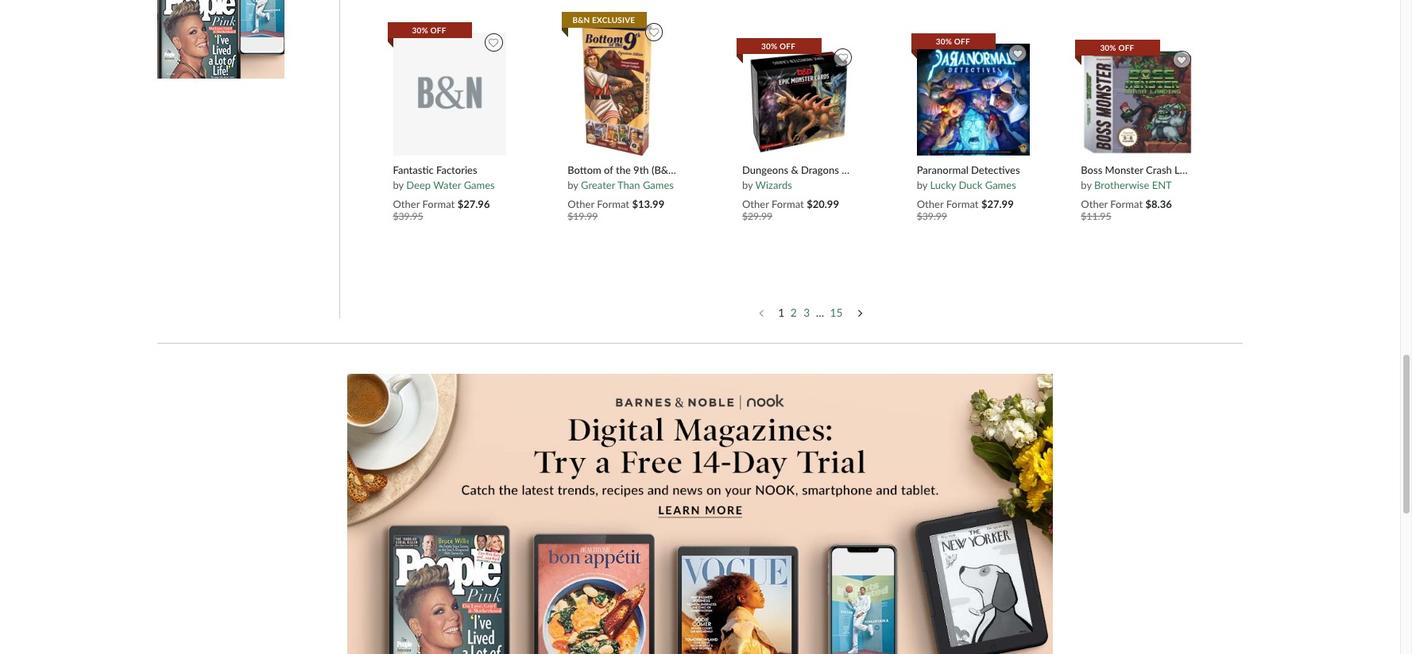 Task type: vqa. For each thing, say whether or not it's contained in the screenshot.
$11.95
yes



Task type: describe. For each thing, give the bounding box(es) containing it.
by inside fantastic factories by deep water games other format $27.96 $39.95
[[393, 179, 404, 191]]

the
[[616, 164, 631, 176]]

1 2 3 … 15
[[778, 306, 843, 320]]

games for fantastic factories
[[464, 179, 495, 191]]

old price was $29.99 element
[[742, 211, 773, 223]]

crash
[[1146, 164, 1172, 176]]

b&n exclusive
[[572, 15, 635, 25]]

dungeons & dragons spellbook… link
[[742, 164, 894, 177]]

dungeons
[[742, 164, 788, 176]]

landing
[[1175, 164, 1210, 176]]

detectives
[[971, 164, 1020, 176]]

fantastic factories by deep water games other format $27.96 $39.95
[[393, 164, 495, 223]]

than
[[617, 179, 640, 191]]

title: bottom of the 9th (b&n exclusive) image
[[567, 22, 667, 157]]

15 link
[[827, 305, 846, 320]]

paranormal detectives link
[[917, 164, 1028, 177]]

off for &
[[780, 41, 795, 50]]

30% off for paranormal
[[936, 36, 970, 46]]

greater than games link
[[581, 179, 674, 191]]

ent
[[1152, 179, 1172, 191]]

lucky
[[930, 179, 956, 191]]

by inside dungeons & dragons spellbook… by wizards other format $20.99 $29.99
[[742, 179, 753, 191]]

1
[[778, 306, 784, 320]]

format inside boss monster crash landing by brotherwise ent other format $8.36 $11.95
[[1110, 198, 1143, 211]]

off for detectives
[[954, 36, 970, 46]]

0 vertical spatial advertisement element
[[157, 0, 284, 79]]

&
[[791, 164, 798, 176]]

30% for boss
[[1100, 43, 1116, 52]]

fantastic
[[393, 164, 434, 176]]

$20.99
[[807, 198, 839, 211]]

factories
[[436, 164, 477, 176]]

monster
[[1105, 164, 1143, 176]]

off for monster
[[1118, 43, 1134, 52]]

bottom
[[568, 164, 601, 176]]

2
[[790, 306, 797, 320]]

15
[[830, 306, 843, 320]]

by inside boss monster crash landing by brotherwise ent other format $8.36 $11.95
[[1081, 179, 1092, 191]]

$27.99
[[981, 198, 1014, 211]]

deep
[[406, 179, 431, 191]]

paranormal detectives by lucky duck games other format $27.99 $39.99
[[917, 164, 1020, 223]]

old price was $39.95 element
[[393, 211, 423, 223]]

by inside bottom of the 9th (b&n… by greater than games other format $13.99 $19.99
[[568, 179, 578, 191]]

brotherwise ent link
[[1094, 179, 1172, 191]]

old price was $39.99 element
[[917, 211, 947, 223]]

navigation containing 1
[[747, 298, 874, 327]]

30% off for dungeons
[[761, 41, 795, 50]]

greater
[[581, 179, 615, 191]]

boss
[[1081, 164, 1102, 176]]

by inside paranormal detectives by lucky duck games other format $27.99 $39.99
[[917, 179, 927, 191]]

(b&n…
[[651, 164, 684, 176]]

other for paranormal detectives
[[917, 198, 944, 211]]

other inside bottom of the 9th (b&n… by greater than games other format $13.99 $19.99
[[568, 198, 594, 211]]

…
[[816, 306, 824, 320]]

30% for dungeons
[[761, 41, 777, 50]]

$29.99
[[742, 211, 773, 223]]



Task type: locate. For each thing, give the bounding box(es) containing it.
format down 'water'
[[422, 198, 455, 211]]

by down the dungeons
[[742, 179, 753, 191]]

format down wizards
[[772, 198, 804, 211]]

1 format from the left
[[422, 198, 455, 211]]

2 games from the left
[[643, 179, 674, 191]]

$13.99
[[632, 198, 664, 211]]

other down greater
[[568, 198, 594, 211]]

spellbook…
[[842, 164, 894, 176]]

5 format from the left
[[1110, 198, 1143, 211]]

2 link
[[787, 305, 800, 320]]

brotherwise
[[1094, 179, 1149, 191]]

old price was $19.99 element
[[568, 211, 598, 223]]

5 other from the left
[[1081, 198, 1108, 211]]

games inside bottom of the 9th (b&n… by greater than games other format $13.99 $19.99
[[643, 179, 674, 191]]

3 link
[[800, 305, 813, 320]]

format inside dungeons & dragons spellbook… by wizards other format $20.99 $29.99
[[772, 198, 804, 211]]

format for dungeons
[[772, 198, 804, 211]]

format for paranormal
[[946, 198, 979, 211]]

other down brotherwise
[[1081, 198, 1108, 211]]

title: dungeons & dragons spellbook cards: epic monsters image
[[742, 47, 856, 157]]

4 other from the left
[[917, 198, 944, 211]]

format
[[422, 198, 455, 211], [597, 198, 629, 211], [772, 198, 804, 211], [946, 198, 979, 211], [1110, 198, 1143, 211]]

old price was $11.95 element
[[1081, 211, 1111, 223]]

title: boss monster crash landing image
[[1081, 49, 1195, 157]]

other inside paranormal detectives by lucky duck games other format $27.99 $39.99
[[917, 198, 944, 211]]

30%
[[412, 26, 428, 35], [936, 36, 952, 46], [761, 41, 777, 50], [1100, 43, 1116, 52]]

30% off for boss
[[1100, 43, 1134, 52]]

3
[[804, 306, 810, 320]]

1 by from the left
[[393, 179, 404, 191]]

other down the lucky
[[917, 198, 944, 211]]

0 horizontal spatial advertisement element
[[157, 0, 284, 79]]

30% for fantastic
[[412, 26, 428, 35]]

30% off
[[412, 26, 446, 35], [936, 36, 970, 46], [761, 41, 795, 50], [1100, 43, 1134, 52]]

3 games from the left
[[985, 179, 1016, 191]]

format inside paranormal detectives by lucky duck games other format $27.99 $39.99
[[946, 198, 979, 211]]

title: fantastic factories image
[[393, 32, 507, 157]]

boss monster crash landing link
[[1081, 164, 1210, 177]]

dragons
[[801, 164, 839, 176]]

4 format from the left
[[946, 198, 979, 211]]

boss monster crash landing by brotherwise ent other format $8.36 $11.95
[[1081, 164, 1210, 223]]

off
[[430, 26, 446, 35], [954, 36, 970, 46], [780, 41, 795, 50], [1118, 43, 1134, 52]]

$27.96
[[457, 198, 490, 211]]

2 other from the left
[[568, 198, 594, 211]]

by left the lucky
[[917, 179, 927, 191]]

dungeons & dragons spellbook… by wizards other format $20.99 $29.99
[[742, 164, 894, 223]]

games for paranormal detectives
[[985, 179, 1016, 191]]

other down deep
[[393, 198, 420, 211]]

format down brotherwise
[[1110, 198, 1143, 211]]

bottom of the 9th (b&n… by greater than games other format $13.99 $19.99
[[568, 164, 684, 223]]

paranormal
[[917, 164, 968, 176]]

by left deep
[[393, 179, 404, 191]]

$19.99
[[568, 211, 598, 223]]

2 format from the left
[[597, 198, 629, 211]]

other down wizards link
[[742, 198, 769, 211]]

navigation
[[747, 298, 874, 327]]

3 format from the left
[[772, 198, 804, 211]]

other for fantastic factories
[[393, 198, 420, 211]]

format down duck
[[946, 198, 979, 211]]

1 horizontal spatial advertisement element
[[347, 374, 1053, 655]]

9th
[[633, 164, 649, 176]]

$11.95
[[1081, 211, 1111, 223]]

30% for paranormal
[[936, 36, 952, 46]]

other inside boss monster crash landing by brotherwise ent other format $8.36 $11.95
[[1081, 198, 1108, 211]]

format inside bottom of the 9th (b&n… by greater than games other format $13.99 $19.99
[[597, 198, 629, 211]]

games down detectives
[[985, 179, 1016, 191]]

water
[[433, 179, 461, 191]]

deep water games link
[[406, 179, 495, 191]]

1 vertical spatial advertisement element
[[347, 374, 1053, 655]]

b&n
[[572, 15, 590, 25]]

1 horizontal spatial games
[[643, 179, 674, 191]]

by down "boss"
[[1081, 179, 1092, 191]]

$8.36
[[1145, 198, 1172, 211]]

2 horizontal spatial games
[[985, 179, 1016, 191]]

title: paranormal detectives image
[[916, 43, 1030, 157]]

fantastic factories link
[[393, 164, 504, 177]]

games
[[464, 179, 495, 191], [643, 179, 674, 191], [985, 179, 1016, 191]]

30% off for fantastic
[[412, 26, 446, 35]]

by
[[393, 179, 404, 191], [568, 179, 578, 191], [742, 179, 753, 191], [917, 179, 927, 191], [1081, 179, 1092, 191]]

3 by from the left
[[742, 179, 753, 191]]

0 horizontal spatial games
[[464, 179, 495, 191]]

other
[[393, 198, 420, 211], [568, 198, 594, 211], [742, 198, 769, 211], [917, 198, 944, 211], [1081, 198, 1108, 211]]

advertisement element
[[157, 0, 284, 79], [347, 374, 1053, 655]]

4 by from the left
[[917, 179, 927, 191]]

lucky duck games link
[[930, 179, 1016, 191]]

other inside fantastic factories by deep water games other format $27.96 $39.95
[[393, 198, 420, 211]]

other for dungeons & dragons spellbook…
[[742, 198, 769, 211]]

$39.95
[[393, 211, 423, 223]]

duck
[[959, 179, 982, 191]]

games up $27.96
[[464, 179, 495, 191]]

of
[[604, 164, 613, 176]]

games inside fantastic factories by deep water games other format $27.96 $39.95
[[464, 179, 495, 191]]

3 other from the left
[[742, 198, 769, 211]]

$39.99
[[917, 211, 947, 223]]

1 other from the left
[[393, 198, 420, 211]]

wizards link
[[755, 179, 792, 191]]

exclusive
[[592, 15, 635, 25]]

games down (b&n…
[[643, 179, 674, 191]]

other inside dungeons & dragons spellbook… by wizards other format $20.99 $29.99
[[742, 198, 769, 211]]

bottom of the 9th (b&n… link
[[568, 164, 684, 177]]

format inside fantastic factories by deep water games other format $27.96 $39.95
[[422, 198, 455, 211]]

format down greater than games link
[[597, 198, 629, 211]]

games inside paranormal detectives by lucky duck games other format $27.99 $39.99
[[985, 179, 1016, 191]]

by down 'bottom'
[[568, 179, 578, 191]]

2 by from the left
[[568, 179, 578, 191]]

wizards
[[755, 179, 792, 191]]

5 by from the left
[[1081, 179, 1092, 191]]

1 games from the left
[[464, 179, 495, 191]]

off for factories
[[430, 26, 446, 35]]

format for fantastic
[[422, 198, 455, 211]]



